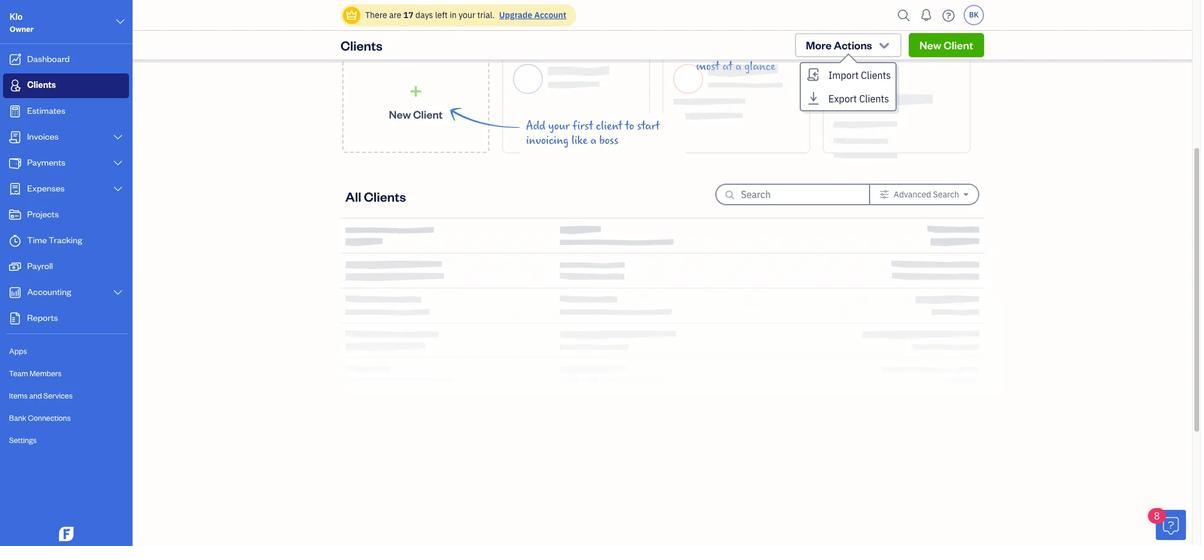 Task type: describe. For each thing, give the bounding box(es) containing it.
8
[[1155, 511, 1161, 523]]

your inside "add your first client to start invoicing like a boss"
[[549, 119, 570, 133]]

the
[[781, 45, 797, 59]]

timer image
[[8, 235, 22, 247]]

estimates
[[27, 105, 65, 116]]

more actions button
[[796, 33, 902, 57]]

clients link
[[3, 74, 129, 98]]

report image
[[8, 313, 22, 325]]

see
[[696, 45, 712, 59]]

payments link
[[3, 151, 129, 176]]

reports
[[27, 312, 58, 324]]

import clients
[[829, 69, 891, 81]]

payments
[[27, 157, 65, 168]]

are
[[389, 10, 402, 21]]

most
[[696, 60, 720, 74]]

chevron large down image for expenses
[[113, 185, 124, 194]]

connections
[[28, 414, 71, 423]]

account
[[535, 10, 567, 21]]

active
[[397, 23, 435, 40]]

dashboard link
[[3, 48, 129, 72]]

client
[[596, 119, 623, 133]]

at
[[723, 60, 733, 74]]

crown image
[[346, 9, 358, 21]]

project image
[[8, 209, 22, 221]]

klo owner
[[10, 11, 34, 34]]

owes
[[736, 45, 758, 59]]

invoicing
[[526, 134, 569, 148]]

expenses link
[[3, 177, 129, 202]]

invoice image
[[8, 131, 22, 144]]

0 vertical spatial new client
[[920, 38, 974, 52]]

recently
[[341, 23, 394, 40]]

client image
[[8, 80, 22, 92]]

clients down crown image
[[341, 37, 383, 54]]

advanced search button
[[870, 185, 979, 204]]

add your first client to start invoicing like a boss
[[526, 119, 660, 148]]

chevron large down image for accounting
[[113, 288, 124, 298]]

in
[[450, 10, 457, 21]]

team
[[9, 369, 28, 379]]

klo
[[10, 11, 23, 22]]

bank
[[9, 414, 26, 423]]

settings image
[[880, 190, 890, 200]]

clients for export clients
[[860, 93, 890, 105]]

invoices
[[27, 131, 59, 142]]

0 vertical spatial new
[[920, 38, 942, 52]]

there
[[365, 10, 387, 21]]

0 horizontal spatial new client link
[[343, 54, 490, 153]]

0 horizontal spatial your
[[459, 10, 476, 21]]

clients for all clients
[[364, 188, 406, 205]]

export clients
[[829, 93, 890, 105]]

glance
[[745, 60, 776, 74]]

payroll
[[27, 261, 53, 272]]

apps
[[9, 347, 27, 356]]

more actions
[[806, 38, 873, 52]]

advanced
[[894, 189, 932, 200]]

advanced search
[[894, 189, 960, 200]]

time tracking
[[27, 235, 82, 246]]

bank connections
[[9, 414, 71, 423]]

services
[[43, 391, 73, 401]]

caretdown image
[[964, 190, 969, 200]]

expenses
[[27, 183, 65, 194]]

all
[[346, 188, 362, 205]]

payroll link
[[3, 255, 129, 280]]



Task type: locate. For each thing, give the bounding box(es) containing it.
first
[[573, 119, 594, 133]]

0 horizontal spatial new
[[389, 107, 411, 121]]

your up the invoicing
[[549, 119, 570, 133]]

new
[[920, 38, 942, 52], [389, 107, 411, 121]]

bank connections link
[[3, 408, 129, 429]]

items
[[9, 391, 28, 401]]

1 vertical spatial new client
[[389, 107, 443, 121]]

go to help image
[[940, 6, 959, 24]]

upgrade
[[499, 10, 533, 21]]

1 vertical spatial chevron large down image
[[113, 159, 124, 168]]

new client
[[920, 38, 974, 52], [389, 107, 443, 121]]

payment image
[[8, 157, 22, 169]]

2 chevron large down image from the top
[[113, 159, 124, 168]]

invoices link
[[3, 125, 129, 150]]

days
[[416, 10, 433, 21]]

items and services link
[[3, 386, 129, 407]]

see who owes you the most at a glance
[[696, 45, 797, 74]]

tracking
[[49, 235, 82, 246]]

your right the 'in'
[[459, 10, 476, 21]]

0 horizontal spatial a
[[591, 134, 597, 148]]

settings link
[[3, 431, 129, 452]]

start
[[637, 119, 660, 133]]

import
[[829, 69, 859, 81]]

1 vertical spatial new
[[389, 107, 411, 121]]

settings
[[9, 436, 37, 446]]

a right the like
[[591, 134, 597, 148]]

1 horizontal spatial your
[[549, 119, 570, 133]]

recently active
[[341, 23, 435, 40]]

new down plus image
[[389, 107, 411, 121]]

export clients button
[[801, 87, 896, 110]]

a right 'at'
[[736, 60, 742, 74]]

projects
[[27, 209, 59, 220]]

plus image
[[409, 85, 423, 97]]

clients right all at left top
[[364, 188, 406, 205]]

to
[[626, 119, 635, 133]]

clients down import clients
[[860, 93, 890, 105]]

there are 17 days left in your trial. upgrade account
[[365, 10, 567, 21]]

0 horizontal spatial new client
[[389, 107, 443, 121]]

add
[[526, 119, 546, 133]]

1 horizontal spatial a
[[736, 60, 742, 74]]

0 vertical spatial a
[[736, 60, 742, 74]]

clients up "estimates"
[[27, 79, 56, 90]]

resource center badge image
[[1157, 511, 1187, 541]]

0 vertical spatial chevron large down image
[[113, 133, 124, 142]]

1 horizontal spatial new client
[[920, 38, 974, 52]]

clients up export clients
[[861, 69, 891, 81]]

projects link
[[3, 203, 129, 228]]

you
[[761, 45, 778, 59]]

like
[[572, 134, 588, 148]]

chevron large down image inside invoices link
[[113, 133, 124, 142]]

new client down plus image
[[389, 107, 443, 121]]

dashboard
[[27, 53, 70, 65]]

chevron large down image for payments
[[113, 159, 124, 168]]

Search text field
[[741, 185, 850, 204]]

client
[[944, 38, 974, 52], [413, 107, 443, 121]]

who
[[715, 45, 734, 59]]

members
[[30, 369, 62, 379]]

left
[[435, 10, 448, 21]]

a inside "add your first client to start invoicing like a boss"
[[591, 134, 597, 148]]

17
[[404, 10, 414, 21]]

0 vertical spatial your
[[459, 10, 476, 21]]

estimates link
[[3, 99, 129, 124]]

1 horizontal spatial client
[[944, 38, 974, 52]]

accounting
[[27, 286, 71, 298]]

bk button
[[964, 5, 985, 25]]

a inside see who owes you the most at a glance
[[736, 60, 742, 74]]

clients inside export clients button
[[860, 93, 890, 105]]

search
[[934, 189, 960, 200]]

client down go to help icon
[[944, 38, 974, 52]]

accounting link
[[3, 281, 129, 306]]

clients for import clients
[[861, 69, 891, 81]]

clients inside import clients button
[[861, 69, 891, 81]]

chevron large down image inside payments link
[[113, 159, 124, 168]]

1 vertical spatial a
[[591, 134, 597, 148]]

export
[[829, 93, 857, 105]]

clients
[[341, 37, 383, 54], [861, 69, 891, 81], [27, 79, 56, 90], [860, 93, 890, 105], [364, 188, 406, 205]]

1 chevron large down image from the top
[[113, 133, 124, 142]]

estimate image
[[8, 106, 22, 118]]

reports link
[[3, 307, 129, 332]]

items and services
[[9, 391, 73, 401]]

search image
[[895, 6, 914, 24]]

time tracking link
[[3, 229, 129, 254]]

new client link
[[909, 33, 985, 57], [343, 54, 490, 153]]

chevron large down image
[[113, 133, 124, 142], [113, 159, 124, 168]]

client down plus image
[[413, 107, 443, 121]]

2 vertical spatial chevron large down image
[[113, 288, 124, 298]]

a
[[736, 60, 742, 74], [591, 134, 597, 148]]

time
[[27, 235, 47, 246]]

chevron large down image inside 'accounting' link
[[113, 288, 124, 298]]

new down the notifications icon
[[920, 38, 942, 52]]

new client down go to help icon
[[920, 38, 974, 52]]

clients inside clients link
[[27, 79, 56, 90]]

chevron large down image for invoices
[[113, 133, 124, 142]]

0 horizontal spatial client
[[413, 107, 443, 121]]

all clients
[[346, 188, 406, 205]]

0 vertical spatial chevron large down image
[[115, 14, 126, 29]]

1 vertical spatial client
[[413, 107, 443, 121]]

freshbooks image
[[57, 528, 76, 542]]

and
[[29, 391, 42, 401]]

expense image
[[8, 183, 22, 195]]

0 vertical spatial client
[[944, 38, 974, 52]]

team members link
[[3, 364, 129, 385]]

chevron large down image inside the expenses link
[[113, 185, 124, 194]]

chart image
[[8, 287, 22, 299]]

trial.
[[478, 10, 495, 21]]

chevron large down image
[[115, 14, 126, 29], [113, 185, 124, 194], [113, 288, 124, 298]]

dashboard image
[[8, 54, 22, 66]]

bk
[[970, 10, 979, 19]]

chevron large down image down invoices link
[[113, 159, 124, 168]]

boss
[[600, 134, 619, 148]]

more
[[806, 38, 832, 52]]

1 vertical spatial your
[[549, 119, 570, 133]]

chevron large down image down estimates link
[[113, 133, 124, 142]]

money image
[[8, 261, 22, 273]]

1 horizontal spatial new
[[920, 38, 942, 52]]

your
[[459, 10, 476, 21], [549, 119, 570, 133]]

1 horizontal spatial new client link
[[909, 33, 985, 57]]

team members
[[9, 369, 62, 379]]

main element
[[0, 0, 163, 547]]

notifications image
[[917, 3, 936, 27]]

1 vertical spatial chevron large down image
[[113, 185, 124, 194]]

apps link
[[3, 341, 129, 362]]

owner
[[10, 24, 34, 34]]

upgrade account link
[[497, 10, 567, 21]]

actions
[[834, 38, 873, 52]]

chevrondown image
[[878, 39, 892, 51]]

8 button
[[1149, 509, 1187, 541]]

import clients button
[[801, 63, 896, 87]]



Task type: vqa. For each thing, say whether or not it's contained in the screenshot.
right "or"
no



